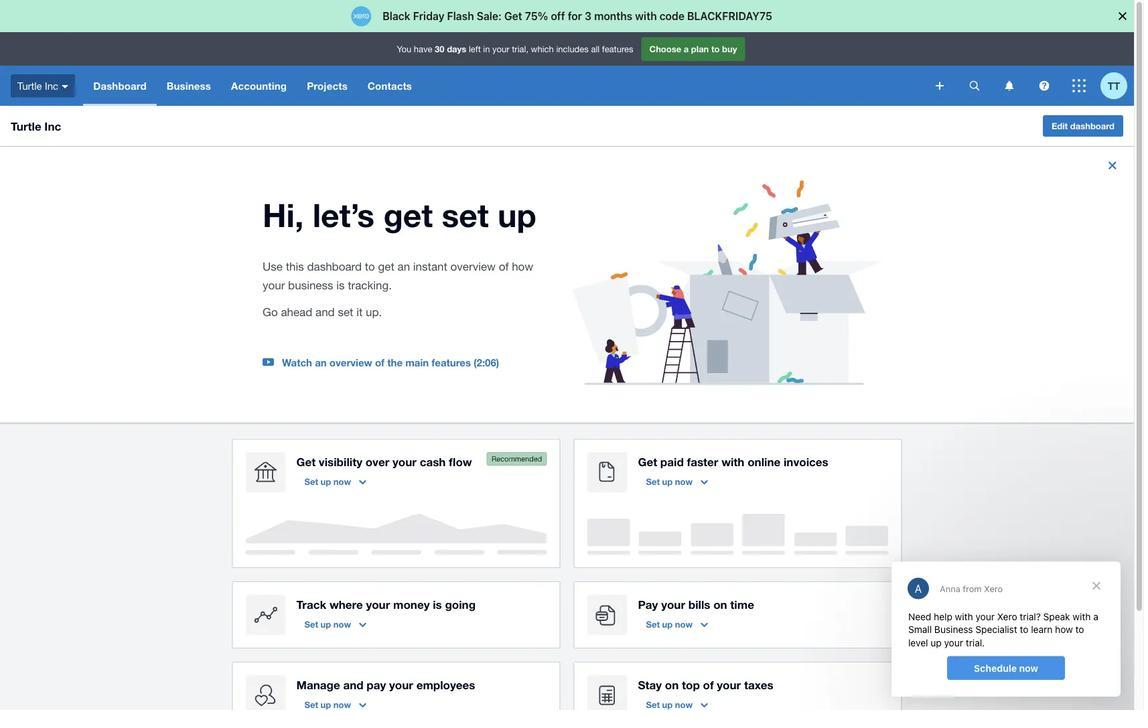 Task type: vqa. For each thing, say whether or not it's contained in the screenshot.
Set Up Now related to Manage and pay your employees
yes



Task type: describe. For each thing, give the bounding box(es) containing it.
you
[[397, 44, 411, 54]]

turtle inc inside "popup button"
[[17, 80, 58, 92]]

set for pay your bills on time
[[646, 619, 660, 629]]

set for up
[[442, 196, 489, 234]]

cash
[[420, 455, 446, 468]]

banner containing dashboard
[[0, 32, 1134, 106]]

use
[[263, 260, 283, 273]]

now for track where your money is going
[[333, 619, 351, 629]]

close image
[[1102, 155, 1123, 176]]

your right pay on the left of page
[[389, 678, 413, 691]]

turtle inc button
[[0, 66, 83, 106]]

dashboard link
[[83, 66, 157, 106]]

1 vertical spatial features
[[432, 356, 471, 368]]

set for get paid faster with online invoices
[[646, 476, 660, 487]]

2 horizontal spatial svg image
[[1072, 79, 1086, 92]]

main
[[405, 356, 429, 368]]

set up now button for get paid faster with online invoices
[[638, 471, 716, 492]]

set up now for get paid faster with online invoices
[[646, 476, 693, 487]]

projects button
[[297, 66, 358, 106]]

turtle inside "popup button"
[[17, 80, 42, 92]]

top
[[682, 678, 700, 691]]

1 vertical spatial on
[[665, 678, 679, 691]]

a
[[684, 44, 689, 54]]

1 horizontal spatial on
[[713, 598, 727, 611]]

now for pay your bills on time
[[675, 619, 693, 629]]

0 vertical spatial dialog
[[0, 0, 1144, 32]]

all
[[591, 44, 600, 54]]

this
[[286, 260, 304, 273]]

track money icon image
[[245, 595, 286, 635]]

your right over
[[393, 455, 417, 468]]

paid
[[660, 455, 684, 468]]

instant
[[413, 260, 447, 273]]

2 horizontal spatial svg image
[[1039, 81, 1049, 91]]

watch an overview of the main features (2:06) button
[[282, 356, 499, 368]]

going
[[445, 598, 476, 611]]

track
[[296, 598, 326, 611]]

up up how
[[498, 196, 536, 234]]

business button
[[157, 66, 221, 106]]

track where your money is going
[[296, 598, 476, 611]]

set up now for manage and pay your employees
[[304, 699, 351, 710]]

employees
[[416, 678, 475, 691]]

now for get paid faster with online invoices
[[675, 476, 693, 487]]

watch
[[282, 356, 312, 368]]

get visibility over your cash flow
[[296, 455, 472, 468]]

get for get visibility over your cash flow
[[296, 455, 316, 468]]

hi,
[[263, 196, 304, 234]]

accounting
[[231, 80, 287, 92]]

money
[[393, 598, 430, 611]]

set up now button down visibility
[[296, 471, 375, 492]]

stay on top of your taxes
[[638, 678, 773, 691]]

get inside use this dashboard to get an instant overview of how your business is tracking.
[[378, 260, 394, 273]]

bills icon image
[[587, 595, 627, 635]]

up for track
[[321, 619, 331, 629]]

pay
[[638, 598, 658, 611]]

is inside use this dashboard to get an instant overview of how your business is tracking.
[[336, 279, 345, 292]]

set up now for track where your money is going
[[304, 619, 351, 629]]

time
[[730, 598, 754, 611]]

online
[[748, 455, 781, 468]]

now for stay on top of your taxes
[[675, 699, 693, 710]]

accounting button
[[221, 66, 297, 106]]

ahead
[[281, 305, 312, 319]]

trial,
[[512, 44, 529, 54]]

now for manage and pay your employees
[[333, 699, 351, 710]]

tt
[[1108, 80, 1120, 92]]

business
[[167, 80, 211, 92]]

tracking.
[[348, 279, 392, 292]]

manage and pay your employees
[[296, 678, 475, 691]]

1 vertical spatial is
[[433, 598, 442, 611]]

your inside use this dashboard to get an instant overview of how your business is tracking.
[[263, 279, 285, 292]]

contacts
[[368, 80, 412, 92]]

recommended icon image
[[487, 452, 547, 466]]

you have 30 days left in your trial, which includes all features
[[397, 44, 633, 54]]

your right where at left bottom
[[366, 598, 390, 611]]

1 vertical spatial turtle inc
[[11, 119, 61, 133]]

choose a plan to buy
[[649, 44, 737, 54]]

0 horizontal spatial and
[[316, 305, 335, 319]]

taxes icon image
[[587, 675, 627, 710]]

1 vertical spatial dialog
[[892, 562, 1121, 697]]

set up now button for pay your bills on time
[[638, 614, 716, 635]]

1 vertical spatial overview
[[329, 356, 372, 368]]

with
[[722, 455, 744, 468]]

invoices icon image
[[587, 452, 627, 492]]

days
[[447, 44, 466, 54]]

1 horizontal spatial and
[[343, 678, 363, 691]]



Task type: locate. For each thing, give the bounding box(es) containing it.
and right ahead
[[316, 305, 335, 319]]

use this dashboard to get an instant overview of how your business is tracking.
[[263, 260, 533, 292]]

set down manage
[[304, 699, 318, 710]]

set up now
[[304, 476, 351, 487], [646, 476, 693, 487], [304, 619, 351, 629], [646, 619, 693, 629], [304, 699, 351, 710], [646, 699, 693, 710]]

set for track where your money is going
[[304, 619, 318, 629]]

svg image
[[1072, 79, 1086, 92], [1005, 81, 1014, 91], [62, 85, 68, 88]]

tt button
[[1101, 66, 1134, 106]]

set down stay on the right bottom of page
[[646, 699, 660, 710]]

your right pay
[[661, 598, 685, 611]]

0 vertical spatial dashboard
[[1070, 121, 1115, 131]]

dashboard
[[93, 80, 147, 92]]

2 vertical spatial of
[[703, 678, 714, 691]]

up down pay your bills on time
[[662, 619, 673, 629]]

of left the
[[375, 356, 385, 368]]

2 horizontal spatial of
[[703, 678, 714, 691]]

set for stay on top of your taxes
[[646, 699, 660, 710]]

includes
[[556, 44, 589, 54]]

let's
[[313, 196, 374, 234]]

edit
[[1052, 121, 1068, 131]]

set up now down pay
[[646, 619, 693, 629]]

set right banking icon
[[304, 476, 318, 487]]

banking preview line graph image
[[245, 514, 547, 555]]

bills
[[688, 598, 710, 611]]

get
[[383, 196, 433, 234], [378, 260, 394, 273]]

choose
[[649, 44, 681, 54]]

up down manage
[[321, 699, 331, 710]]

1 get from the left
[[296, 455, 316, 468]]

set up now button for manage and pay your employees
[[296, 694, 375, 710]]

0 vertical spatial turtle inc
[[17, 80, 58, 92]]

set up now button for stay on top of your taxes
[[638, 694, 716, 710]]

now
[[333, 476, 351, 487], [675, 476, 693, 487], [333, 619, 351, 629], [675, 619, 693, 629], [333, 699, 351, 710], [675, 699, 693, 710]]

contacts button
[[358, 66, 422, 106]]

inc
[[45, 80, 58, 92], [44, 119, 61, 133]]

0 horizontal spatial set
[[338, 305, 353, 319]]

up down visibility
[[321, 476, 331, 487]]

1 horizontal spatial get
[[638, 455, 657, 468]]

set down pay
[[646, 619, 660, 629]]

0 vertical spatial inc
[[45, 80, 58, 92]]

0 vertical spatial get
[[383, 196, 433, 234]]

features
[[602, 44, 633, 54], [432, 356, 471, 368]]

up for manage
[[321, 699, 331, 710]]

go
[[263, 305, 278, 319]]

set
[[304, 476, 318, 487], [646, 476, 660, 487], [304, 619, 318, 629], [646, 619, 660, 629], [304, 699, 318, 710], [646, 699, 660, 710]]

up.
[[366, 305, 382, 319]]

1 vertical spatial of
[[375, 356, 385, 368]]

2 inc from the top
[[44, 119, 61, 133]]

svg image inside turtle inc "popup button"
[[62, 85, 68, 88]]

which
[[531, 44, 554, 54]]

get for get paid faster with online invoices
[[638, 455, 657, 468]]

up for stay
[[662, 699, 673, 710]]

to inside banner
[[711, 44, 720, 54]]

buy
[[722, 44, 737, 54]]

now down paid
[[675, 476, 693, 487]]

an inside use this dashboard to get an instant overview of how your business is tracking.
[[398, 260, 410, 273]]

0 vertical spatial on
[[713, 598, 727, 611]]

0 vertical spatial set
[[442, 196, 489, 234]]

dashboard up business
[[307, 260, 362, 273]]

1 horizontal spatial svg image
[[1005, 81, 1014, 91]]

up down track
[[321, 619, 331, 629]]

up
[[498, 196, 536, 234], [321, 476, 331, 487], [662, 476, 673, 487], [321, 619, 331, 629], [662, 619, 673, 629], [321, 699, 331, 710], [662, 699, 673, 710]]

banner
[[0, 32, 1134, 106]]

features right main
[[432, 356, 471, 368]]

0 horizontal spatial get
[[296, 455, 316, 468]]

0 horizontal spatial overview
[[329, 356, 372, 368]]

invoices
[[784, 455, 828, 468]]

cartoon office workers image
[[572, 180, 882, 385]]

up for get
[[662, 476, 673, 487]]

set left it at left top
[[338, 305, 353, 319]]

faster
[[687, 455, 718, 468]]

in
[[483, 44, 490, 54]]

left
[[469, 44, 481, 54]]

to
[[711, 44, 720, 54], [365, 260, 375, 273]]

over
[[366, 455, 389, 468]]

set up now down track
[[304, 619, 351, 629]]

turtle
[[17, 80, 42, 92], [11, 119, 41, 133]]

to inside use this dashboard to get an instant overview of how your business is tracking.
[[365, 260, 375, 273]]

0 vertical spatial and
[[316, 305, 335, 319]]

0 vertical spatial to
[[711, 44, 720, 54]]

1 horizontal spatial features
[[602, 44, 633, 54]]

set down track
[[304, 619, 318, 629]]

an left the instant
[[398, 260, 410, 273]]

0 vertical spatial of
[[499, 260, 509, 273]]

pay your bills on time
[[638, 598, 754, 611]]

set right invoices icon
[[646, 476, 660, 487]]

watch an overview of the main features (2:06)
[[282, 356, 499, 368]]

visibility
[[319, 455, 362, 468]]

go ahead and set it up.
[[263, 305, 382, 319]]

1 vertical spatial and
[[343, 678, 363, 691]]

how
[[512, 260, 533, 273]]

pay
[[367, 678, 386, 691]]

1 vertical spatial inc
[[44, 119, 61, 133]]

0 vertical spatial is
[[336, 279, 345, 292]]

the
[[387, 356, 403, 368]]

have
[[414, 44, 432, 54]]

plan
[[691, 44, 709, 54]]

features inside banner
[[602, 44, 633, 54]]

set up now button down top
[[638, 694, 716, 710]]

and
[[316, 305, 335, 319], [343, 678, 363, 691]]

set up now down visibility
[[304, 476, 351, 487]]

navigation
[[83, 66, 926, 106]]

where
[[330, 598, 363, 611]]

of for stay on top of your taxes
[[703, 678, 714, 691]]

projects
[[307, 80, 348, 92]]

set for it
[[338, 305, 353, 319]]

set up now for pay your bills on time
[[646, 619, 693, 629]]

of left how
[[499, 260, 509, 273]]

up down paid
[[662, 476, 673, 487]]

your down 'use'
[[263, 279, 285, 292]]

1 horizontal spatial to
[[711, 44, 720, 54]]

inc inside "popup button"
[[45, 80, 58, 92]]

1 horizontal spatial of
[[499, 260, 509, 273]]

features right "all"
[[602, 44, 633, 54]]

an right watch
[[315, 356, 327, 368]]

1 horizontal spatial svg image
[[970, 81, 980, 91]]

now down pay your bills on time
[[675, 619, 693, 629]]

is left going
[[433, 598, 442, 611]]

1 horizontal spatial overview
[[451, 260, 496, 273]]

set up now button down manage
[[296, 694, 375, 710]]

manage
[[296, 678, 340, 691]]

0 horizontal spatial is
[[336, 279, 345, 292]]

svg image
[[970, 81, 980, 91], [1039, 81, 1049, 91], [936, 82, 944, 90]]

set up now button
[[296, 471, 375, 492], [638, 471, 716, 492], [296, 614, 375, 635], [638, 614, 716, 635], [296, 694, 375, 710], [638, 694, 716, 710]]

1 vertical spatial turtle
[[11, 119, 41, 133]]

employees icon image
[[245, 675, 286, 710]]

1 vertical spatial get
[[378, 260, 394, 273]]

flow
[[449, 455, 472, 468]]

set up now button down where at left bottom
[[296, 614, 375, 635]]

set up now for stay on top of your taxes
[[646, 699, 693, 710]]

banking icon image
[[245, 452, 286, 492]]

on left top
[[665, 678, 679, 691]]

dashboard inside button
[[1070, 121, 1115, 131]]

invoices preview bar graph image
[[587, 514, 889, 555]]

overview left the
[[329, 356, 372, 368]]

of for watch an overview of the main features (2:06)
[[375, 356, 385, 368]]

is
[[336, 279, 345, 292], [433, 598, 442, 611]]

get left paid
[[638, 455, 657, 468]]

2 get from the left
[[638, 455, 657, 468]]

dashboard right edit
[[1070, 121, 1115, 131]]

0 horizontal spatial svg image
[[936, 82, 944, 90]]

of right top
[[703, 678, 714, 691]]

30
[[435, 44, 444, 54]]

it
[[356, 305, 363, 319]]

1 vertical spatial an
[[315, 356, 327, 368]]

hi, let's get set up
[[263, 196, 536, 234]]

edit dashboard button
[[1043, 115, 1123, 137]]

get up tracking.
[[378, 260, 394, 273]]

set
[[442, 196, 489, 234], [338, 305, 353, 319]]

and left pay on the left of page
[[343, 678, 363, 691]]

of
[[499, 260, 509, 273], [375, 356, 385, 368], [703, 678, 714, 691]]

0 vertical spatial turtle
[[17, 80, 42, 92]]

your
[[492, 44, 509, 54], [263, 279, 285, 292], [393, 455, 417, 468], [366, 598, 390, 611], [661, 598, 685, 611], [389, 678, 413, 691], [717, 678, 741, 691]]

1 horizontal spatial set
[[442, 196, 489, 234]]

on
[[713, 598, 727, 611], [665, 678, 679, 691]]

set for manage and pay your employees
[[304, 699, 318, 710]]

0 horizontal spatial on
[[665, 678, 679, 691]]

edit dashboard
[[1052, 121, 1115, 131]]

(2:06)
[[474, 356, 499, 368]]

set up now button down pay your bills on time
[[638, 614, 716, 635]]

now down where at left bottom
[[333, 619, 351, 629]]

set up now down manage
[[304, 699, 351, 710]]

now down top
[[675, 699, 693, 710]]

navigation containing dashboard
[[83, 66, 926, 106]]

your right in at the left of the page
[[492, 44, 509, 54]]

0 vertical spatial an
[[398, 260, 410, 273]]

0 horizontal spatial features
[[432, 356, 471, 368]]

get paid faster with online invoices
[[638, 455, 828, 468]]

0 vertical spatial overview
[[451, 260, 496, 273]]

overview
[[451, 260, 496, 273], [329, 356, 372, 368]]

an
[[398, 260, 410, 273], [315, 356, 327, 368]]

dashboard
[[1070, 121, 1115, 131], [307, 260, 362, 273]]

get up the instant
[[383, 196, 433, 234]]

to up tracking.
[[365, 260, 375, 273]]

0 horizontal spatial svg image
[[62, 85, 68, 88]]

to left buy
[[711, 44, 720, 54]]

set up the instant
[[442, 196, 489, 234]]

your left taxes
[[717, 678, 741, 691]]

to for get
[[365, 260, 375, 273]]

up down the stay on top of your taxes
[[662, 699, 673, 710]]

business
[[288, 279, 333, 292]]

of inside use this dashboard to get an instant overview of how your business is tracking.
[[499, 260, 509, 273]]

1 horizontal spatial an
[[398, 260, 410, 273]]

get left visibility
[[296, 455, 316, 468]]

get
[[296, 455, 316, 468], [638, 455, 657, 468]]

0 horizontal spatial of
[[375, 356, 385, 368]]

dialog
[[0, 0, 1144, 32], [892, 562, 1121, 697]]

set up now button for track where your money is going
[[296, 614, 375, 635]]

dashboard inside use this dashboard to get an instant overview of how your business is tracking.
[[307, 260, 362, 273]]

set up now button down paid
[[638, 471, 716, 492]]

1 horizontal spatial is
[[433, 598, 442, 611]]

now down visibility
[[333, 476, 351, 487]]

stay
[[638, 678, 662, 691]]

is left tracking.
[[336, 279, 345, 292]]

0 horizontal spatial dashboard
[[307, 260, 362, 273]]

0 horizontal spatial an
[[315, 356, 327, 368]]

to for buy
[[711, 44, 720, 54]]

1 inc from the top
[[45, 80, 58, 92]]

1 vertical spatial set
[[338, 305, 353, 319]]

set up now down stay on the right bottom of page
[[646, 699, 693, 710]]

0 vertical spatial features
[[602, 44, 633, 54]]

set up now down paid
[[646, 476, 693, 487]]

1 vertical spatial to
[[365, 260, 375, 273]]

now down manage
[[333, 699, 351, 710]]

on right bills
[[713, 598, 727, 611]]

overview inside use this dashboard to get an instant overview of how your business is tracking.
[[451, 260, 496, 273]]

turtle inc
[[17, 80, 58, 92], [11, 119, 61, 133]]

1 vertical spatial dashboard
[[307, 260, 362, 273]]

up for pay
[[662, 619, 673, 629]]

overview right the instant
[[451, 260, 496, 273]]

1 horizontal spatial dashboard
[[1070, 121, 1115, 131]]

0 horizontal spatial to
[[365, 260, 375, 273]]

taxes
[[744, 678, 773, 691]]



